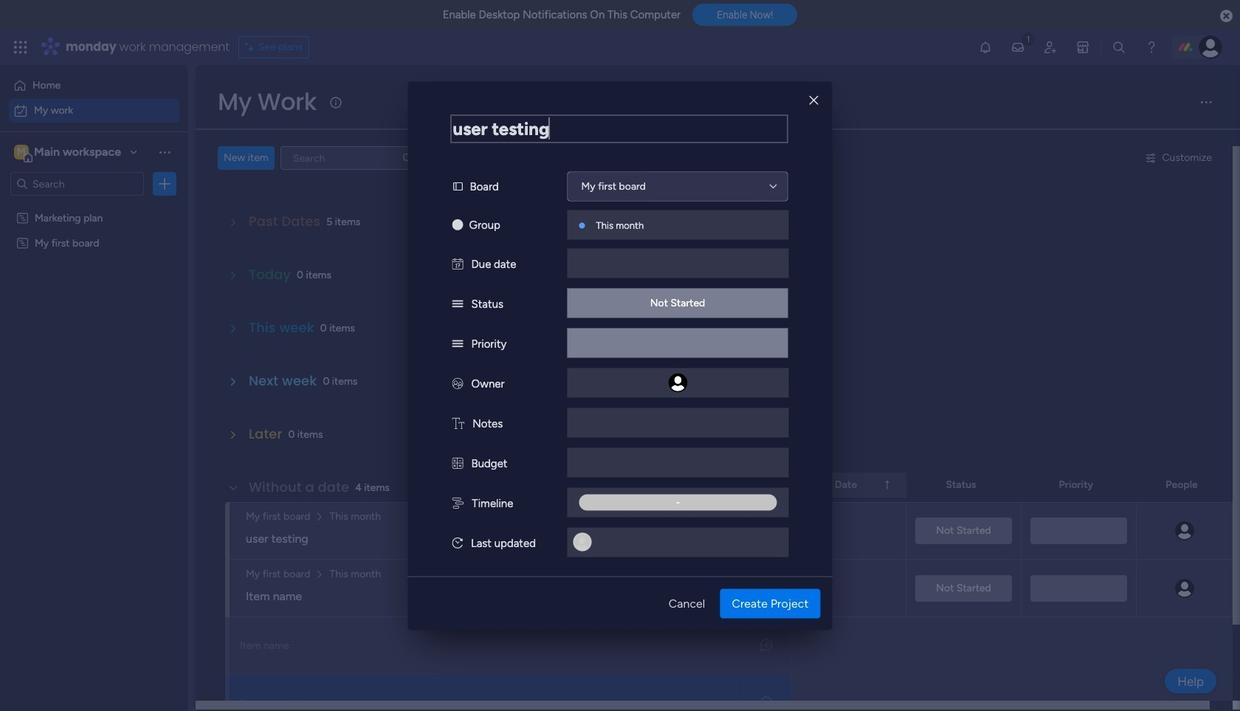 Task type: locate. For each thing, give the bounding box(es) containing it.
notifications image
[[979, 40, 993, 55]]

option
[[9, 74, 179, 97], [9, 99, 179, 123], [0, 204, 188, 207]]

dapulse text column image
[[452, 417, 465, 430]]

sort image
[[882, 479, 894, 491]]

see plans image
[[245, 39, 258, 55]]

dialog
[[408, 81, 833, 630]]

dapulse numbers column image
[[452, 456, 463, 470]]

search image
[[402, 152, 413, 164]]

None search field
[[280, 146, 419, 170]]

list box
[[0, 202, 188, 455]]

v2 status image
[[452, 297, 463, 310]]

workspace image
[[14, 144, 29, 160]]

v2 pulse updated log image
[[452, 536, 463, 550]]

v2 status image
[[452, 337, 463, 350]]

1 vertical spatial option
[[9, 99, 179, 123]]

None field
[[451, 114, 788, 143]]

dapulse close image
[[1221, 9, 1233, 24]]

column header
[[792, 473, 907, 498]]



Task type: describe. For each thing, give the bounding box(es) containing it.
dapulse timeline column image
[[452, 496, 464, 510]]

Filter dashboard by text search field
[[280, 146, 419, 170]]

workspace selection element
[[14, 143, 123, 162]]

2 vertical spatial option
[[0, 204, 188, 207]]

v2 multiple person column image
[[452, 377, 463, 390]]

help image
[[1145, 40, 1160, 55]]

john smith image
[[1199, 35, 1223, 59]]

0 vertical spatial option
[[9, 74, 179, 97]]

v2 sun image
[[452, 218, 463, 231]]

search everything image
[[1112, 40, 1127, 55]]

monday marketplace image
[[1076, 40, 1091, 55]]

invite members image
[[1044, 40, 1058, 55]]

close image
[[810, 95, 819, 106]]

1 image
[[1022, 30, 1035, 47]]

select product image
[[13, 40, 28, 55]]

Search in workspace field
[[31, 175, 123, 192]]

update feed image
[[1011, 40, 1026, 55]]

dapulse date column image
[[452, 257, 463, 270]]



Task type: vqa. For each thing, say whether or not it's contained in the screenshot.
Main
no



